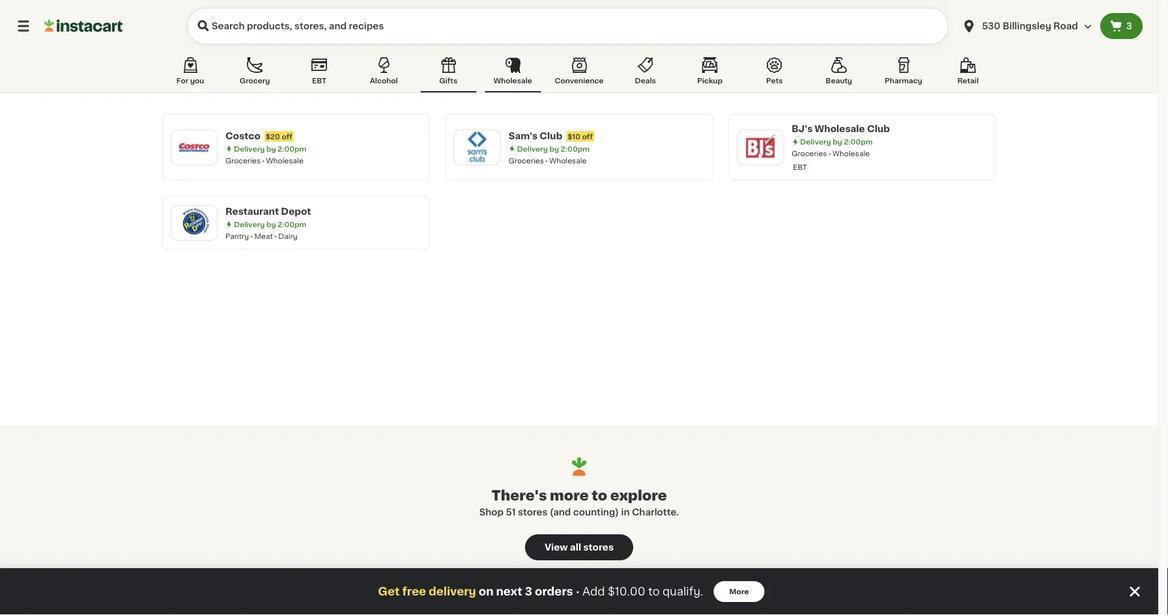 Task type: vqa. For each thing, say whether or not it's contained in the screenshot.
Pets button
yes



Task type: locate. For each thing, give the bounding box(es) containing it.
0 horizontal spatial groceries
[[225, 157, 261, 164]]

shop categories tab list
[[162, 55, 996, 93]]

ebt left the alcohol
[[312, 77, 327, 84]]

2:00pm up dairy
[[278, 221, 306, 228]]

2:00pm for bj's wholesale club logo
[[844, 138, 873, 146]]

wholesale down the bj's wholesale club
[[833, 150, 870, 157]]

1 vertical spatial stores
[[583, 543, 614, 553]]

off
[[282, 133, 292, 140], [582, 133, 593, 140]]

1 horizontal spatial to
[[648, 587, 660, 598]]

groceries down costco
[[225, 157, 261, 164]]

gifts
[[439, 77, 458, 84]]

delivery down sam's
[[517, 145, 548, 152]]

wholesale up sam's
[[494, 77, 532, 84]]

to inside there's more to explore shop 51 stores (and counting) in charlotte.
[[592, 489, 607, 503]]

delivery for bj's wholesale club logo
[[800, 138, 831, 146]]

delivery by 2:00pm for costco logo
[[234, 145, 306, 152]]

0 horizontal spatial groceries wholesale
[[225, 157, 304, 164]]

3 right next
[[525, 587, 532, 598]]

wholesale down $20 at the top left of page
[[266, 157, 304, 164]]

3 button
[[1100, 13, 1143, 39]]

wholesale inside button
[[494, 77, 532, 84]]

delivery by 2:00pm down sam's club $10 off
[[517, 145, 590, 152]]

530 billingsley road button
[[954, 8, 1100, 44], [961, 8, 1093, 44]]

wholesale up 'groceries wholesale ebt'
[[815, 124, 865, 134]]

sam's club logo image
[[460, 130, 494, 164]]

stores
[[518, 508, 548, 517], [583, 543, 614, 553]]

0 horizontal spatial to
[[592, 489, 607, 503]]

2 horizontal spatial groceries
[[792, 150, 827, 157]]

club down pharmacy
[[867, 124, 890, 134]]

2 530 billingsley road button from the left
[[961, 8, 1093, 44]]

by for restaurant depot logo
[[266, 221, 276, 228]]

1 vertical spatial 3
[[525, 587, 532, 598]]

pantry meat dairy
[[225, 233, 298, 240]]

2 groceries wholesale from the left
[[509, 157, 587, 164]]

groceries
[[792, 150, 827, 157], [225, 157, 261, 164], [509, 157, 544, 164]]

pharmacy button
[[876, 55, 932, 93]]

2:00pm down the bj's wholesale club
[[844, 138, 873, 146]]

delivery down bj's
[[800, 138, 831, 146]]

dairy
[[278, 233, 298, 240]]

to
[[592, 489, 607, 503], [648, 587, 660, 598]]

stores inside there's more to explore shop 51 stores (and counting) in charlotte.
[[518, 508, 548, 517]]

1 horizontal spatial groceries
[[509, 157, 544, 164]]

grocery
[[240, 77, 270, 84]]

restaurant
[[225, 207, 279, 216]]

stores down the there's
[[518, 508, 548, 517]]

you
[[190, 77, 204, 84]]

orders
[[535, 587, 573, 598]]

delivery
[[800, 138, 831, 146], [234, 145, 265, 152], [517, 145, 548, 152], [234, 221, 265, 228]]

treatment tracker modal dialog
[[0, 569, 1159, 616]]

wholesale down $10
[[549, 157, 587, 164]]

0 vertical spatial to
[[592, 489, 607, 503]]

by down restaurant depot
[[266, 221, 276, 228]]

•
[[576, 587, 580, 597]]

1 vertical spatial ebt
[[793, 164, 807, 171]]

off right $10
[[582, 133, 593, 140]]

1 horizontal spatial groceries wholesale
[[509, 157, 587, 164]]

stores right all
[[583, 543, 614, 553]]

wholesale button
[[485, 55, 541, 93]]

pickup button
[[682, 55, 738, 93]]

ebt
[[312, 77, 327, 84], [793, 164, 807, 171]]

convenience button
[[550, 55, 609, 93]]

delivery down restaurant
[[234, 221, 265, 228]]

delivery by 2:00pm for 'sam's club logo'
[[517, 145, 590, 152]]

None search field
[[188, 8, 948, 44]]

free
[[402, 587, 426, 598]]

depot
[[281, 207, 311, 216]]

stores inside button
[[583, 543, 614, 553]]

2:00pm
[[844, 138, 873, 146], [278, 145, 306, 152], [561, 145, 590, 152], [278, 221, 306, 228]]

bj's wholesale club logo image
[[744, 130, 778, 164]]

1 off from the left
[[282, 133, 292, 140]]

by down the bj's wholesale club
[[833, 138, 842, 146]]

2:00pm down $20 at the top left of page
[[278, 145, 306, 152]]

there's
[[491, 489, 547, 503]]

delivery by 2:00pm
[[800, 138, 873, 146], [234, 145, 306, 152], [517, 145, 590, 152], [234, 221, 306, 228]]

wholesale inside 'groceries wholesale ebt'
[[833, 150, 870, 157]]

groceries for $20
[[225, 157, 261, 164]]

0 horizontal spatial 3
[[525, 587, 532, 598]]

delivery down costco
[[234, 145, 265, 152]]

retail button
[[940, 55, 996, 93]]

off right $20 at the top left of page
[[282, 133, 292, 140]]

deals
[[635, 77, 656, 84]]

wholesale
[[494, 77, 532, 84], [815, 124, 865, 134], [833, 150, 870, 157], [266, 157, 304, 164], [549, 157, 587, 164]]

by down sam's club $10 off
[[550, 145, 559, 152]]

counting)
[[573, 508, 619, 517]]

billingsley
[[1003, 22, 1051, 31]]

0 horizontal spatial ebt
[[312, 77, 327, 84]]

3 right the road
[[1126, 22, 1132, 31]]

groceries wholesale down sam's club $10 off
[[509, 157, 587, 164]]

2:00pm for costco logo
[[278, 145, 306, 152]]

charlotte.
[[632, 508, 679, 517]]

to right "$10.00" at the right of the page
[[648, 587, 660, 598]]

next
[[496, 587, 522, 598]]

0 vertical spatial ebt
[[312, 77, 327, 84]]

1 horizontal spatial stores
[[583, 543, 614, 553]]

delivery for costco logo
[[234, 145, 265, 152]]

groceries wholesale down costco $20 off
[[225, 157, 304, 164]]

1 horizontal spatial 3
[[1126, 22, 1132, 31]]

ebt down bj's
[[793, 164, 807, 171]]

groceries wholesale
[[225, 157, 304, 164], [509, 157, 587, 164]]

get
[[378, 587, 400, 598]]

groceries down bj's
[[792, 150, 827, 157]]

explore
[[610, 489, 667, 503]]

alcohol
[[370, 77, 398, 84]]

beauty
[[826, 77, 852, 84]]

0 horizontal spatial off
[[282, 133, 292, 140]]

club
[[867, 124, 890, 134], [540, 131, 563, 140]]

groceries wholesale for club
[[509, 157, 587, 164]]

club left $10
[[540, 131, 563, 140]]

by
[[833, 138, 842, 146], [266, 145, 276, 152], [550, 145, 559, 152], [266, 221, 276, 228]]

road
[[1054, 22, 1078, 31]]

shop
[[479, 508, 504, 517]]

to up counting)
[[592, 489, 607, 503]]

delivery by 2:00pm for bj's wholesale club logo
[[800, 138, 873, 146]]

by down $20 at the top left of page
[[266, 145, 276, 152]]

1 groceries wholesale from the left
[[225, 157, 304, 164]]

meat
[[254, 233, 273, 240]]

retail
[[958, 77, 979, 84]]

to inside "treatment tracker modal" dialog
[[648, 587, 660, 598]]

1 vertical spatial to
[[648, 587, 660, 598]]

2:00pm down $10
[[561, 145, 590, 152]]

groceries down sam's
[[509, 157, 544, 164]]

3
[[1126, 22, 1132, 31], [525, 587, 532, 598]]

1 horizontal spatial off
[[582, 133, 593, 140]]

1 horizontal spatial ebt
[[793, 164, 807, 171]]

0 vertical spatial 3
[[1126, 22, 1132, 31]]

by for bj's wholesale club logo
[[833, 138, 842, 146]]

51
[[506, 508, 516, 517]]

costco logo image
[[177, 130, 211, 164]]

0 horizontal spatial stores
[[518, 508, 548, 517]]

2 off from the left
[[582, 133, 593, 140]]

delivery by 2:00pm down $20 at the top left of page
[[234, 145, 306, 152]]

delivery by 2:00pm down restaurant depot
[[234, 221, 306, 228]]

for you
[[176, 77, 204, 84]]

0 vertical spatial stores
[[518, 508, 548, 517]]

delivery by 2:00pm down the bj's wholesale club
[[800, 138, 873, 146]]



Task type: describe. For each thing, give the bounding box(es) containing it.
more
[[730, 589, 749, 596]]

beauty button
[[811, 55, 867, 93]]

convenience
[[555, 77, 604, 84]]

ebt inside 'groceries wholesale ebt'
[[793, 164, 807, 171]]

deals button
[[618, 55, 674, 93]]

530 billingsley road
[[982, 22, 1078, 31]]

0 horizontal spatial club
[[540, 131, 563, 140]]

view all stores
[[545, 543, 614, 553]]

for
[[176, 77, 188, 84]]

restaurant depot logo image
[[177, 206, 211, 240]]

qualify.
[[663, 587, 703, 598]]

there's more to explore shop 51 stores (and counting) in charlotte.
[[479, 489, 679, 517]]

costco
[[225, 131, 261, 140]]

view all stores link
[[525, 535, 633, 561]]

ebt button
[[291, 55, 347, 93]]

get free delivery on next 3 orders • add $10.00 to qualify.
[[378, 587, 703, 598]]

pets button
[[747, 55, 803, 93]]

sam's club $10 off
[[509, 131, 593, 140]]

costco $20 off
[[225, 131, 292, 140]]

pharmacy
[[885, 77, 923, 84]]

3 inside "treatment tracker modal" dialog
[[525, 587, 532, 598]]

grocery button
[[227, 55, 283, 93]]

gifts button
[[420, 55, 476, 93]]

restaurant depot
[[225, 207, 311, 216]]

3 inside "button"
[[1126, 22, 1132, 31]]

2:00pm for restaurant depot logo
[[278, 221, 306, 228]]

bj's wholesale club
[[792, 124, 890, 134]]

1 horizontal spatial club
[[867, 124, 890, 134]]

off inside sam's club $10 off
[[582, 133, 593, 140]]

add
[[583, 587, 605, 598]]

sam's
[[509, 131, 538, 140]]

1 530 billingsley road button from the left
[[954, 8, 1100, 44]]

2:00pm for 'sam's club logo'
[[561, 145, 590, 152]]

for you button
[[162, 55, 218, 93]]

view all stores button
[[525, 535, 633, 561]]

Search field
[[188, 8, 948, 44]]

groceries for club
[[509, 157, 544, 164]]

$20
[[266, 133, 280, 140]]

delivery by 2:00pm for restaurant depot logo
[[234, 221, 306, 228]]

instacart image
[[44, 18, 123, 34]]

ebt inside button
[[312, 77, 327, 84]]

view
[[545, 543, 568, 553]]

by for costco logo
[[266, 145, 276, 152]]

groceries wholesale ebt
[[792, 150, 870, 171]]

more button
[[714, 582, 765, 603]]

on
[[479, 587, 494, 598]]

all
[[570, 543, 581, 553]]

delivery for 'sam's club logo'
[[517, 145, 548, 152]]

pickup
[[697, 77, 723, 84]]

by for 'sam's club logo'
[[550, 145, 559, 152]]

in
[[621, 508, 630, 517]]

alcohol button
[[356, 55, 412, 93]]

$10
[[568, 133, 581, 140]]

off inside costco $20 off
[[282, 133, 292, 140]]

delivery for restaurant depot logo
[[234, 221, 265, 228]]

groceries wholesale for $20
[[225, 157, 304, 164]]

delivery
[[429, 587, 476, 598]]

pantry
[[225, 233, 249, 240]]

bj's
[[792, 124, 813, 134]]

530
[[982, 22, 1001, 31]]

(and
[[550, 508, 571, 517]]

more
[[550, 489, 589, 503]]

groceries inside 'groceries wholesale ebt'
[[792, 150, 827, 157]]

$10.00
[[608, 587, 646, 598]]

pets
[[766, 77, 783, 84]]



